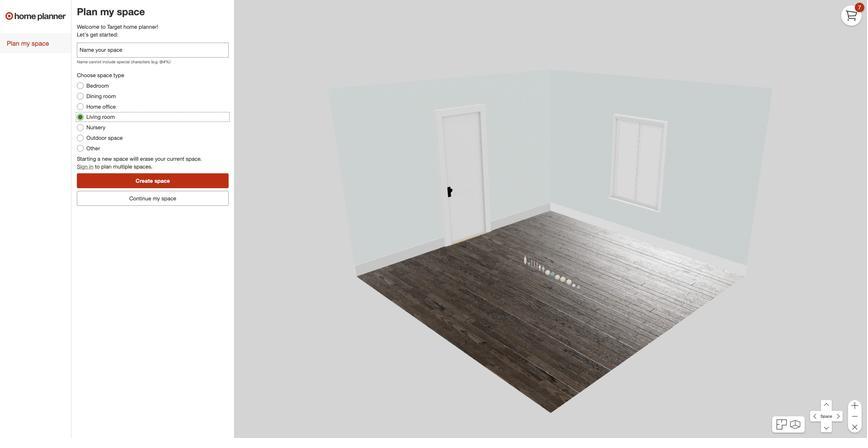 Task type: locate. For each thing, give the bounding box(es) containing it.
0 vertical spatial plan
[[77, 5, 98, 18]]

0 horizontal spatial to
[[95, 163, 100, 170]]

(e.g.
[[151, 59, 158, 64]]

started:
[[99, 31, 118, 38]]

space
[[117, 5, 145, 18], [32, 39, 49, 47], [97, 72, 112, 79], [108, 135, 123, 141], [113, 155, 128, 162], [154, 177, 170, 184], [162, 195, 176, 202]]

let's
[[77, 31, 89, 38]]

starting a new space willl erase your current space. sign in to plan multiple spaces.
[[77, 155, 202, 170]]

other
[[86, 145, 100, 152]]

space
[[821, 414, 833, 419]]

to
[[101, 23, 106, 30], [95, 163, 100, 170]]

erase
[[140, 155, 153, 162]]

2 horizontal spatial my
[[153, 195, 160, 202]]

Dining room radio
[[77, 93, 84, 100]]

7
[[859, 4, 862, 11]]

get
[[90, 31, 98, 38]]

room down office
[[102, 114, 115, 120]]

my up target
[[100, 5, 114, 18]]

space up 'multiple'
[[113, 155, 128, 162]]

type
[[114, 72, 124, 79]]

space right create in the left of the page
[[154, 177, 170, 184]]

Bedroom radio
[[77, 82, 84, 89]]

1 horizontal spatial plan
[[77, 5, 98, 18]]

Outdoor space radio
[[77, 135, 84, 142]]

target
[[107, 23, 122, 30]]

None text field
[[77, 43, 229, 58]]

space inside 'starting a new space willl erase your current space. sign in to plan multiple spaces.'
[[113, 155, 128, 162]]

my right continue
[[153, 195, 160, 202]]

Nursery radio
[[77, 124, 84, 131]]

1 vertical spatial room
[[102, 114, 115, 120]]

space inside create space button
[[154, 177, 170, 184]]

new
[[102, 155, 112, 162]]

room
[[103, 93, 116, 100], [102, 114, 115, 120]]

planner!
[[139, 23, 158, 30]]

plan my space button
[[0, 33, 71, 53]]

to up started:
[[101, 23, 106, 30]]

outdoor
[[86, 135, 107, 141]]

0 horizontal spatial my
[[21, 39, 30, 47]]

1 horizontal spatial to
[[101, 23, 106, 30]]

1 vertical spatial plan my space
[[7, 39, 49, 47]]

sign
[[77, 163, 88, 170]]

space down home planner landing page image on the top left of page
[[32, 39, 49, 47]]

1 vertical spatial plan
[[7, 39, 19, 47]]

7 button
[[842, 3, 865, 26]]

Living room radio
[[77, 114, 84, 121]]

my inside continue my space button
[[153, 195, 160, 202]]

my
[[100, 5, 114, 18], [21, 39, 30, 47], [153, 195, 160, 202]]

plan
[[77, 5, 98, 18], [7, 39, 19, 47]]

home planner landing page image
[[5, 5, 66, 27]]

Home office radio
[[77, 103, 84, 110]]

1 horizontal spatial plan my space
[[77, 5, 145, 18]]

0 horizontal spatial plan my space
[[7, 39, 49, 47]]

@#%)
[[160, 59, 171, 64]]

to right in
[[95, 163, 100, 170]]

home office
[[86, 103, 116, 110]]

continue my space button
[[77, 191, 229, 206]]

include
[[103, 59, 116, 64]]

living room
[[86, 114, 115, 120]]

your
[[155, 155, 166, 162]]

0 vertical spatial to
[[101, 23, 106, 30]]

multiple
[[113, 163, 132, 170]]

to inside welcome to target home planner! let's get started:
[[101, 23, 106, 30]]

spaces.
[[134, 163, 152, 170]]

0 vertical spatial plan my space
[[77, 5, 145, 18]]

space down create space button at the top left of page
[[162, 195, 176, 202]]

2 vertical spatial my
[[153, 195, 160, 202]]

plan
[[101, 163, 112, 170]]

plan my space inside 'plan my space' button
[[7, 39, 49, 47]]

1 vertical spatial to
[[95, 163, 100, 170]]

space up the bedroom
[[97, 72, 112, 79]]

name cannot include special characters (e.g. @#%)
[[77, 59, 171, 64]]

continue my space
[[129, 195, 176, 202]]

0 horizontal spatial plan
[[7, 39, 19, 47]]

0 vertical spatial my
[[100, 5, 114, 18]]

my down home planner landing page image on the top left of page
[[21, 39, 30, 47]]

room up office
[[103, 93, 116, 100]]

characters
[[131, 59, 150, 64]]

cannot
[[89, 59, 101, 64]]

plan my space down home planner landing page image on the top left of page
[[7, 39, 49, 47]]

1 vertical spatial my
[[21, 39, 30, 47]]

choose space type
[[77, 72, 124, 79]]

dining room
[[86, 93, 116, 100]]

tilt camera down 30° image
[[821, 422, 832, 433]]

0 vertical spatial room
[[103, 93, 116, 100]]

nursery
[[86, 124, 106, 131]]

plan my space
[[77, 5, 145, 18], [7, 39, 49, 47]]

current
[[167, 155, 184, 162]]

plan my space up target
[[77, 5, 145, 18]]

Other radio
[[77, 145, 84, 152]]

create
[[136, 177, 153, 184]]

willl
[[130, 155, 139, 162]]

sign in button
[[77, 163, 93, 171]]



Task type: describe. For each thing, give the bounding box(es) containing it.
dining
[[86, 93, 102, 100]]

plan inside button
[[7, 39, 19, 47]]

space up home
[[117, 5, 145, 18]]

special
[[117, 59, 130, 64]]

pan camera left 30° image
[[811, 411, 822, 422]]

top view button icon image
[[777, 420, 787, 430]]

space right outdoor
[[108, 135, 123, 141]]

my inside 'plan my space' button
[[21, 39, 30, 47]]

home
[[124, 23, 137, 30]]

a
[[98, 155, 100, 162]]

choose
[[77, 72, 96, 79]]

welcome to target home planner! let's get started:
[[77, 23, 158, 38]]

pan camera right 30° image
[[832, 411, 843, 422]]

to inside 'starting a new space willl erase your current space. sign in to plan multiple spaces.'
[[95, 163, 100, 170]]

home
[[86, 103, 101, 110]]

space inside continue my space button
[[162, 195, 176, 202]]

room for living room
[[102, 114, 115, 120]]

welcome
[[77, 23, 99, 30]]

1 horizontal spatial my
[[100, 5, 114, 18]]

continue
[[129, 195, 151, 202]]

front view button icon image
[[790, 420, 801, 429]]

name
[[77, 59, 88, 64]]

create space button
[[77, 173, 229, 188]]

outdoor space
[[86, 135, 123, 141]]

starting
[[77, 155, 96, 162]]

office
[[103, 103, 116, 110]]

space.
[[186, 155, 202, 162]]

create space
[[136, 177, 170, 184]]

tilt camera up 30° image
[[821, 401, 832, 411]]

space inside 'plan my space' button
[[32, 39, 49, 47]]

living
[[86, 114, 101, 120]]

bedroom
[[86, 82, 109, 89]]

room for dining room
[[103, 93, 116, 100]]

in
[[89, 163, 93, 170]]



Task type: vqa. For each thing, say whether or not it's contained in the screenshot.
the middle my
yes



